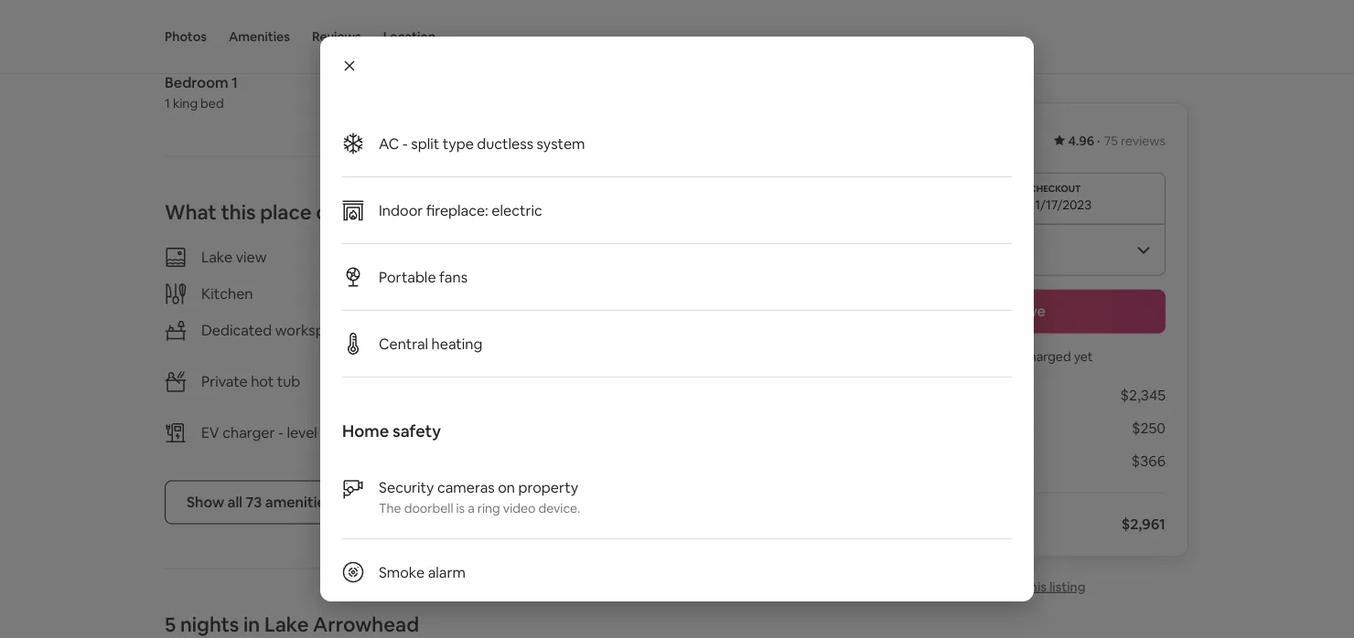 Task type: locate. For each thing, give the bounding box(es) containing it.
view
[[236, 248, 267, 267]]

0 vertical spatial -
[[402, 134, 408, 153]]

level
[[287, 424, 317, 443]]

location button
[[383, 0, 436, 73]]

1 vertical spatial this
[[1025, 579, 1047, 595]]

is
[[456, 501, 465, 517]]

0 vertical spatial lake
[[201, 248, 233, 267]]

ring
[[477, 501, 500, 517]]

amenities
[[265, 493, 333, 512]]

0 vertical spatial this
[[221, 200, 256, 226]]

this left listing
[[1025, 579, 1047, 595]]

photos button
[[165, 0, 207, 73]]

kitchen
[[201, 285, 253, 304]]

this up lake view
[[221, 200, 256, 226]]

1 horizontal spatial 1
[[232, 73, 238, 92]]

lake right in
[[264, 612, 309, 638]]

0 horizontal spatial -
[[278, 424, 284, 443]]

1 horizontal spatial this
[[1025, 579, 1047, 595]]

reviews
[[312, 28, 361, 45]]

bedroom #2- king image
[[165, 0, 456, 59]]

charger
[[223, 424, 275, 443]]

-
[[402, 134, 408, 153], [278, 424, 284, 443]]

- right ac
[[402, 134, 408, 153]]

0 horizontal spatial lake
[[201, 248, 233, 267]]

- inside 'what this place offers' dialog
[[402, 134, 408, 153]]

ev
[[201, 424, 219, 443]]

report
[[980, 579, 1022, 595]]

portable fans
[[379, 268, 468, 286]]

1 left 'king'
[[165, 96, 170, 112]]

ev charger - level 2, tesla only
[[201, 424, 399, 443]]

60"
[[508, 371, 530, 390]]

1 right bedroom
[[232, 73, 238, 92]]

amenities button
[[229, 0, 290, 73]]

type
[[443, 134, 474, 153]]

amenities
[[229, 28, 290, 45]]

charged
[[1022, 348, 1071, 365]]

bedroom 1 1 king bed
[[165, 73, 238, 112]]

4.96
[[1069, 133, 1095, 149]]

75
[[1104, 133, 1118, 149]]

with
[[577, 371, 606, 390]]

what
[[165, 200, 217, 226]]

indoor fireplace: electric
[[379, 201, 542, 220]]

central
[[379, 334, 428, 353]]

won't
[[968, 348, 1001, 365]]

$250
[[1132, 419, 1166, 438]]

alarm
[[428, 563, 466, 582]]

2,
[[321, 424, 332, 443]]

0 horizontal spatial this
[[221, 200, 256, 226]]

11/17/2023 button
[[871, 172, 1166, 224]]

lake
[[201, 248, 233, 267], [264, 612, 309, 638]]

lake left view
[[201, 248, 233, 267]]

electric
[[492, 201, 542, 220]]

ac - split type ductless system
[[379, 134, 585, 153]]

report this listing
[[980, 579, 1086, 595]]

0 horizontal spatial 1
[[165, 96, 170, 112]]

1 vertical spatial 1
[[165, 96, 170, 112]]

show all 73 amenities button
[[165, 481, 355, 525]]

- left "level"
[[278, 424, 284, 443]]

you won't be charged yet
[[944, 348, 1093, 365]]

central heating
[[379, 334, 483, 353]]

what this place offers
[[165, 200, 372, 226]]

private hot tub
[[201, 373, 300, 391]]

$366
[[1132, 452, 1166, 471]]

device.
[[538, 501, 580, 517]]

apple
[[609, 371, 649, 390]]

home safety
[[342, 421, 441, 442]]

$2,345
[[1121, 386, 1166, 405]]

1 vertical spatial -
[[278, 424, 284, 443]]

fans
[[439, 268, 468, 286]]

security
[[379, 478, 434, 497]]

5 nights in lake arrowhead
[[165, 612, 419, 638]]

video
[[503, 501, 536, 517]]

1 horizontal spatial -
[[402, 134, 408, 153]]

reserve button
[[871, 290, 1166, 334]]

this for report
[[1025, 579, 1047, 595]]

yet
[[1074, 348, 1093, 365]]

bedroom
[[165, 73, 228, 92]]

smoke
[[379, 563, 425, 582]]

1 horizontal spatial lake
[[264, 612, 309, 638]]

reviews
[[1121, 133, 1166, 149]]

report this listing button
[[951, 579, 1086, 595]]



Task type: vqa. For each thing, say whether or not it's contained in the screenshot.
topmost the get
no



Task type: describe. For each thing, give the bounding box(es) containing it.
60" hdtv with apple tv, netflix
[[508, 371, 674, 408]]

show
[[187, 493, 224, 512]]

security cameras on property the doorbell is a ring video device.
[[379, 478, 580, 517]]

nights
[[180, 612, 239, 638]]

bed
[[200, 96, 224, 112]]

the
[[379, 501, 401, 517]]

cameras
[[437, 478, 495, 497]]

tub
[[277, 373, 300, 391]]

dedicated workspace
[[201, 321, 349, 340]]

dedicated
[[201, 321, 272, 340]]

reviews button
[[312, 0, 361, 73]]

0 vertical spatial 1
[[232, 73, 238, 92]]

reserve
[[991, 302, 1046, 321]]

arrowhead
[[313, 612, 419, 638]]

safety
[[393, 421, 441, 442]]

doorbell
[[404, 501, 453, 517]]

lake view
[[201, 248, 267, 267]]

home
[[342, 421, 389, 442]]

a
[[468, 501, 475, 517]]

fireplace:
[[426, 201, 488, 220]]

4.96 · 75 reviews
[[1069, 133, 1166, 149]]

all
[[227, 493, 243, 512]]

property
[[518, 478, 578, 497]]

portable
[[379, 268, 436, 286]]

hdtv
[[533, 371, 573, 390]]

ac
[[379, 134, 399, 153]]

place
[[260, 200, 312, 226]]

king suite- bedroom #1 image
[[471, 0, 763, 59]]

system
[[537, 134, 585, 153]]

11/17/2023
[[1030, 196, 1092, 213]]

netflix
[[508, 389, 552, 408]]

smoke alarm
[[379, 563, 466, 582]]

73
[[246, 493, 262, 512]]

listing
[[1050, 579, 1086, 595]]

5
[[165, 612, 176, 638]]

1 vertical spatial lake
[[264, 612, 309, 638]]

only
[[371, 424, 399, 443]]

you
[[944, 348, 965, 365]]

workspace
[[275, 321, 349, 340]]

tesla
[[335, 424, 368, 443]]

·
[[1097, 133, 1100, 149]]

indoor
[[379, 201, 423, 220]]

ductless
[[477, 134, 533, 153]]

show all 73 amenities
[[187, 493, 333, 512]]

photos
[[165, 28, 207, 45]]

location
[[383, 28, 436, 45]]

what this place offers dialog
[[320, 37, 1034, 639]]

hot
[[251, 373, 274, 391]]

$2,961
[[1122, 515, 1166, 534]]

split
[[411, 134, 439, 153]]

offers
[[316, 200, 372, 226]]

in
[[243, 612, 260, 638]]

private
[[201, 373, 248, 391]]

this for what
[[221, 200, 256, 226]]

heating
[[432, 334, 483, 353]]

be
[[1004, 348, 1019, 365]]

king
[[173, 96, 198, 112]]

on
[[498, 478, 515, 497]]



